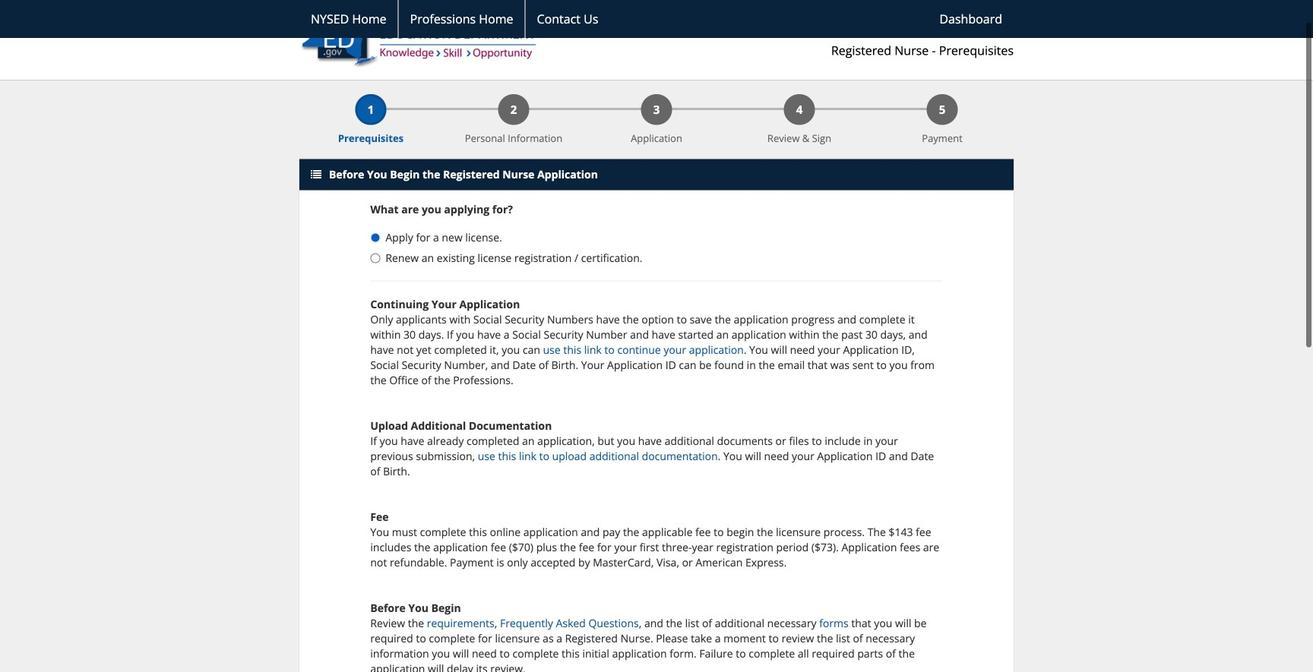 Task type: vqa. For each thing, say whether or not it's contained in the screenshot.
bottom li icon
yes



Task type: locate. For each thing, give the bounding box(es) containing it.
2 li image from the top
[[370, 665, 393, 673]]

1 vertical spatial li image
[[370, 665, 393, 673]]

0 vertical spatial li image
[[370, 627, 393, 637]]

None radio
[[370, 151, 380, 161], [370, 172, 380, 181], [370, 151, 380, 161], [370, 172, 380, 181]]

li image
[[370, 604, 393, 615]]

li image
[[370, 627, 393, 637], [370, 665, 393, 673]]



Task type: describe. For each thing, give the bounding box(es) containing it.
1 li image from the top
[[370, 627, 393, 637]]



